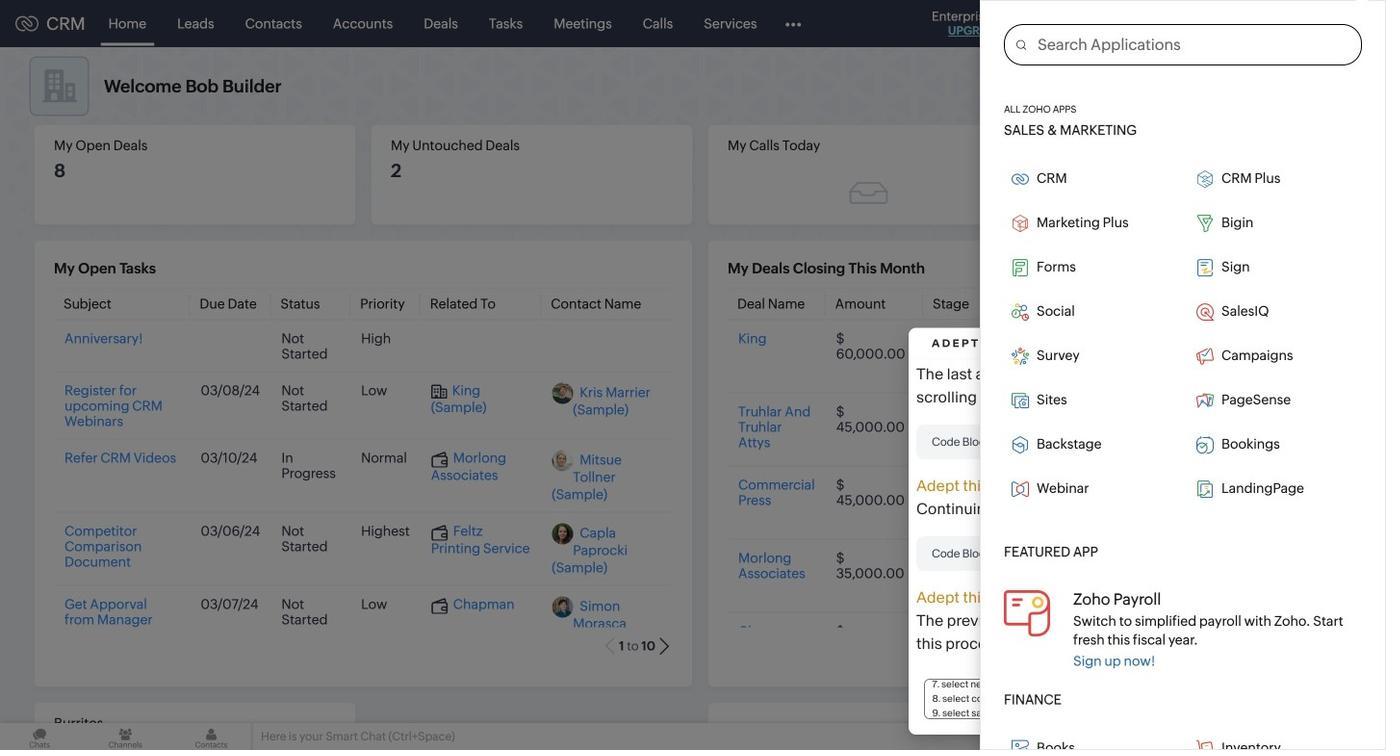 Task type: vqa. For each thing, say whether or not it's contained in the screenshot.
Channels "image"
yes



Task type: describe. For each thing, give the bounding box(es) containing it.
search element
[[1095, 0, 1134, 47]]

create menu image
[[1059, 12, 1083, 35]]

logo image
[[15, 16, 39, 31]]

create menu element
[[1048, 0, 1095, 47]]

Search Applications text field
[[1026, 25, 1361, 64]]

zoho payroll image
[[1004, 590, 1050, 636]]

search image
[[1106, 15, 1123, 32]]

calendar image
[[1182, 16, 1199, 31]]

signals element
[[1134, 0, 1171, 47]]

contacts image
[[172, 723, 251, 750]]



Task type: locate. For each thing, give the bounding box(es) containing it.
chats image
[[0, 723, 79, 750]]

signals image
[[1146, 15, 1159, 32]]

channels image
[[86, 723, 165, 750]]

profile image
[[1300, 8, 1331, 39]]

profile element
[[1288, 0, 1342, 47]]



